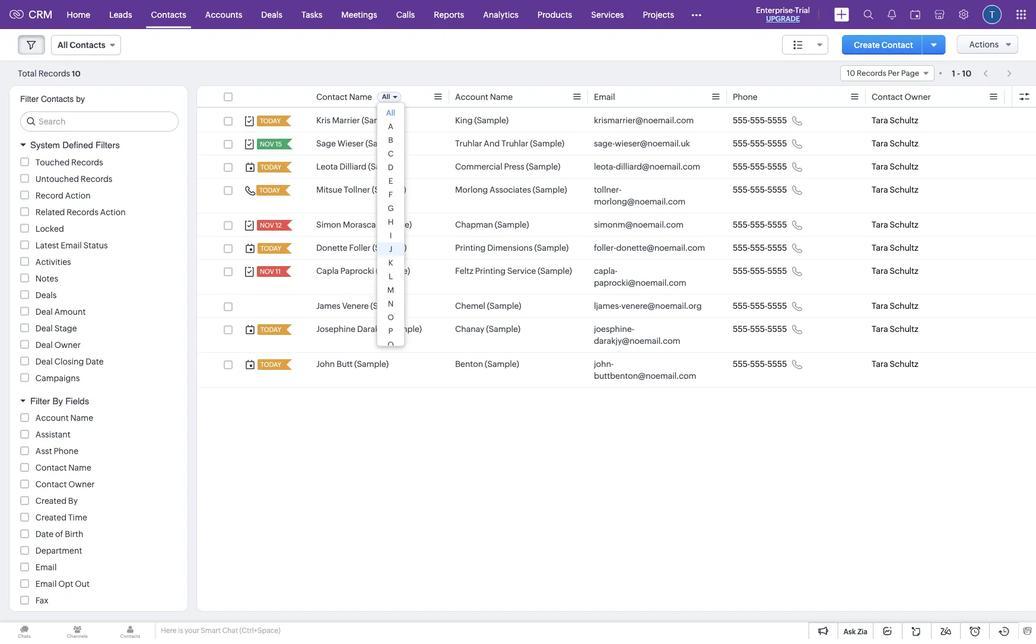 Task type: describe. For each thing, give the bounding box(es) containing it.
0 horizontal spatial contact name
[[36, 463, 91, 473]]

nov 12 link
[[257, 220, 283, 231]]

1 horizontal spatial account
[[455, 92, 488, 102]]

d
[[388, 163, 394, 172]]

time
[[68, 513, 87, 523]]

leota-dilliard@noemail.com link
[[594, 161, 700, 173]]

name down asst phone
[[68, 463, 91, 473]]

5555 for sage-wieser@noemail.uk
[[767, 139, 787, 148]]

create menu image
[[834, 7, 849, 22]]

email opt out
[[36, 580, 90, 589]]

mitsue tollner (sample)
[[316, 185, 406, 195]]

defined
[[62, 140, 93, 150]]

crm
[[28, 8, 53, 21]]

leota dilliard (sample) link
[[316, 161, 402, 173]]

leads
[[109, 10, 132, 19]]

tara schultz for venere@noemail.org
[[872, 301, 918, 311]]

1 vertical spatial deals
[[36, 290, 57, 300]]

today for mitsue tollner (sample)
[[259, 187, 280, 194]]

calendar image
[[910, 10, 920, 19]]

g
[[388, 204, 394, 213]]

reports link
[[424, 0, 474, 29]]

1
[[952, 69, 955, 78]]

(sample) up g
[[372, 185, 406, 195]]

(sample) up chanay (sample)
[[487, 301, 521, 311]]

10 for 1 - 10
[[962, 69, 972, 78]]

tara for paprocki@noemail.com
[[872, 266, 888, 276]]

tasks
[[301, 10, 322, 19]]

dilliard@noemail.com
[[616, 162, 700, 172]]

contacts image
[[106, 623, 155, 640]]

tara schultz for buttbenton@noemail.com
[[872, 360, 918, 369]]

records for 10
[[857, 69, 886, 78]]

nov 15 link
[[257, 139, 283, 150]]

tara for dilliard@noemail.com
[[872, 162, 888, 172]]

james
[[316, 301, 340, 311]]

today for kris marrier (sample)
[[260, 117, 281, 125]]

signals image
[[888, 9, 896, 20]]

king (sample) link
[[455, 115, 509, 126]]

filters
[[96, 140, 120, 150]]

donette@noemail.com
[[616, 243, 705, 253]]

(sample) right associates
[[533, 185, 567, 195]]

555-555-5555 for tollner- morlong@noemail.com
[[733, 185, 787, 195]]

l
[[389, 272, 393, 281]]

out
[[75, 580, 90, 589]]

records for touched
[[71, 158, 103, 167]]

15
[[275, 141, 282, 148]]

smart
[[201, 627, 221, 635]]

555-555-5555 for john- buttbenton@noemail.com
[[733, 360, 787, 369]]

records for untouched
[[81, 174, 112, 184]]

tara schultz for wieser@noemail.uk
[[872, 139, 918, 148]]

by for created
[[68, 497, 78, 506]]

5555 for john- buttbenton@noemail.com
[[767, 360, 787, 369]]

chanay (sample) link
[[455, 323, 520, 335]]

f
[[389, 190, 393, 199]]

b
[[388, 136, 393, 145]]

donette
[[316, 243, 348, 253]]

morlong@noemail.com
[[594, 197, 686, 207]]

q
[[388, 340, 394, 349]]

deal for deal amount
[[36, 307, 53, 317]]

opt
[[58, 580, 73, 589]]

home
[[67, 10, 90, 19]]

morlong associates (sample)
[[455, 185, 567, 195]]

truhlar and truhlar (sample)
[[455, 139, 564, 148]]

nov for sage
[[260, 141, 274, 148]]

schultz for wieser@noemail.uk
[[890, 139, 918, 148]]

nov 11 link
[[257, 266, 282, 277]]

5555 for capla- paprocki@noemail.com
[[767, 266, 787, 276]]

(sample) right "butt"
[[354, 360, 389, 369]]

contact inside create contact button
[[882, 40, 913, 50]]

today link for josephine
[[258, 325, 283, 335]]

tara schultz for morlong@noemail.com
[[872, 185, 918, 195]]

actions
[[969, 40, 999, 49]]

1 vertical spatial action
[[100, 207, 126, 217]]

deal for deal closing date
[[36, 357, 53, 366]]

name down 'fields'
[[70, 414, 93, 423]]

1 horizontal spatial date
[[86, 357, 104, 366]]

5555 for tollner- morlong@noemail.com
[[767, 185, 787, 195]]

chats image
[[0, 623, 49, 640]]

morlong
[[455, 185, 488, 195]]

ljames-
[[594, 301, 621, 311]]

555-555-5555 for leota-dilliard@noemail.com
[[733, 162, 787, 172]]

marrier
[[332, 116, 360, 125]]

contacts inside contacts link
[[151, 10, 186, 19]]

your
[[185, 627, 199, 635]]

by
[[76, 94, 85, 104]]

name up kris marrier (sample)
[[349, 92, 372, 102]]

(sample) up b
[[362, 116, 396, 125]]

zia
[[857, 628, 868, 636]]

accounts link
[[196, 0, 252, 29]]

555-555-5555 for foller-donette@noemail.com
[[733, 243, 787, 253]]

tara for morlong@noemail.com
[[872, 185, 888, 195]]

king
[[455, 116, 473, 125]]

(sample) right press at the top of the page
[[526, 162, 560, 172]]

0 vertical spatial owner
[[905, 92, 931, 102]]

today link for kris
[[257, 116, 282, 126]]

filter for filter contacts by
[[20, 94, 39, 104]]

latest email status
[[36, 241, 108, 250]]

dilliard
[[340, 162, 366, 172]]

untouched records
[[36, 174, 112, 184]]

schultz for paprocki@noemail.com
[[890, 266, 918, 276]]

projects link
[[633, 0, 684, 29]]

m
[[387, 286, 394, 295]]

created for created by
[[36, 497, 66, 506]]

printing inside printing dimensions (sample) link
[[455, 243, 486, 253]]

accounts
[[205, 10, 242, 19]]

555-555-5555 for joesphine- darakjy@noemail.com
[[733, 325, 787, 334]]

contact down asst phone
[[36, 463, 67, 473]]

fields
[[65, 396, 89, 407]]

today link for leota
[[258, 162, 283, 173]]

size image
[[794, 40, 803, 50]]

contacts link
[[142, 0, 196, 29]]

calls link
[[387, 0, 424, 29]]

associates
[[490, 185, 531, 195]]

simon morasca (sample)
[[316, 220, 412, 230]]

1 horizontal spatial account name
[[455, 92, 513, 102]]

john
[[316, 360, 335, 369]]

latest
[[36, 241, 59, 250]]

john butt (sample)
[[316, 360, 389, 369]]

Other Modules field
[[684, 5, 709, 24]]

5555 for simonm@noemail.com
[[767, 220, 787, 230]]

profile element
[[976, 0, 1009, 29]]

josephine
[[316, 325, 356, 334]]

contacts for all contacts
[[70, 40, 106, 50]]

profile image
[[983, 5, 1002, 24]]

capla paprocki (sample)
[[316, 266, 410, 276]]

(sample) down the c
[[368, 162, 402, 172]]

1 - 10
[[952, 69, 972, 78]]

total records 10
[[18, 69, 81, 78]]

today for leota dilliard (sample)
[[261, 164, 281, 171]]

k
[[388, 258, 393, 267]]

josephine darakjy (sample) link
[[316, 323, 422, 335]]

kris marrier (sample)
[[316, 116, 396, 125]]

here is your smart chat (ctrl+space)
[[161, 627, 281, 635]]

schultz for darakjy@noemail.com
[[890, 325, 918, 334]]

tasks link
[[292, 0, 332, 29]]

search element
[[856, 0, 881, 29]]

i
[[390, 231, 392, 240]]

department
[[36, 547, 82, 556]]

(sample) up o
[[370, 301, 405, 311]]

ljames-venere@noemail.org
[[594, 301, 702, 311]]

1 vertical spatial phone
[[54, 447, 78, 456]]

(sample) down chemel (sample)
[[486, 325, 520, 334]]

(sample) up printing dimensions (sample)
[[495, 220, 529, 230]]

schultz for venere@noemail.org
[[890, 301, 918, 311]]

kris
[[316, 116, 331, 125]]

filter for filter by fields
[[30, 396, 50, 407]]

filter by fields button
[[9, 391, 188, 412]]

krismarrier@noemail.com
[[594, 116, 694, 125]]

darakjy@noemail.com
[[594, 336, 680, 346]]

records for related
[[67, 207, 98, 217]]

(sample) up and
[[474, 116, 509, 125]]

closing
[[54, 357, 84, 366]]

(ctrl+space)
[[239, 627, 281, 635]]

by for filter
[[53, 396, 63, 407]]

1 schultz from the top
[[890, 116, 918, 125]]



Task type: locate. For each thing, give the bounding box(es) containing it.
8 tara from the top
[[872, 301, 888, 311]]

capla- paprocki@noemail.com
[[594, 266, 686, 288]]

filter contacts by
[[20, 94, 85, 104]]

crm link
[[9, 8, 53, 21]]

stage
[[54, 324, 77, 333]]

0 vertical spatial filter
[[20, 94, 39, 104]]

foller-donette@noemail.com
[[594, 243, 705, 253]]

1 tara from the top
[[872, 116, 888, 125]]

10 down create
[[847, 69, 855, 78]]

contacts down home
[[70, 40, 106, 50]]

ask zia
[[844, 628, 868, 636]]

10 inside field
[[847, 69, 855, 78]]

leads link
[[100, 0, 142, 29]]

2 horizontal spatial 10
[[962, 69, 972, 78]]

tara for donette@noemail.com
[[872, 243, 888, 253]]

0 horizontal spatial date
[[36, 530, 54, 539]]

2 tara from the top
[[872, 139, 888, 148]]

meetings link
[[332, 0, 387, 29]]

1 horizontal spatial contact owner
[[872, 92, 931, 102]]

Search text field
[[21, 112, 178, 131]]

navigation
[[977, 65, 1018, 82]]

0 vertical spatial created
[[36, 497, 66, 506]]

contact
[[882, 40, 913, 50], [316, 92, 348, 102], [872, 92, 903, 102], [36, 463, 67, 473], [36, 480, 67, 490]]

capla
[[316, 266, 339, 276]]

2 schultz from the top
[[890, 139, 918, 148]]

9 tara from the top
[[872, 325, 888, 334]]

0 vertical spatial all
[[58, 40, 68, 50]]

9 555-555-5555 from the top
[[733, 325, 787, 334]]

sage-
[[594, 139, 615, 148]]

deal for deal stage
[[36, 324, 53, 333]]

contacts inside all contacts "field"
[[70, 40, 106, 50]]

10 up by
[[72, 69, 81, 78]]

today for donette foller (sample)
[[261, 245, 281, 253]]

foller-
[[594, 243, 616, 253]]

9 schultz from the top
[[890, 325, 918, 334]]

email up fax
[[36, 580, 57, 589]]

1 horizontal spatial deals
[[261, 10, 282, 19]]

channels image
[[53, 623, 102, 640]]

9 5555 from the top
[[767, 325, 787, 334]]

action
[[65, 191, 91, 200], [100, 207, 126, 217]]

2 nov from the top
[[260, 222, 274, 229]]

5 tara from the top
[[872, 220, 888, 230]]

today left john
[[261, 361, 281, 369]]

3 deal from the top
[[36, 340, 53, 350]]

records left per
[[857, 69, 886, 78]]

10 for total records 10
[[72, 69, 81, 78]]

foller
[[349, 243, 371, 253]]

2 5555 from the top
[[767, 139, 787, 148]]

1 vertical spatial account
[[36, 414, 69, 423]]

records for total
[[38, 69, 70, 78]]

555-555-5555 for simonm@noemail.com
[[733, 220, 787, 230]]

by
[[53, 396, 63, 407], [68, 497, 78, 506]]

products link
[[528, 0, 582, 29]]

10 tara from the top
[[872, 360, 888, 369]]

tollner
[[344, 185, 370, 195]]

2 555-555-5555 from the top
[[733, 139, 787, 148]]

today up nov 11 link
[[261, 245, 281, 253]]

today link up nov 15 'link' on the top left of page
[[257, 116, 282, 126]]

1 vertical spatial contact name
[[36, 463, 91, 473]]

tara for wieser@noemail.uk
[[872, 139, 888, 148]]

1 horizontal spatial action
[[100, 207, 126, 217]]

printing dimensions (sample) link
[[455, 242, 569, 254]]

None field
[[782, 35, 829, 55]]

2 truhlar from the left
[[501, 139, 528, 148]]

tara for venere@noemail.org
[[872, 301, 888, 311]]

2 vertical spatial nov
[[260, 268, 274, 276]]

printing right the "feltz"
[[475, 266, 506, 276]]

a b c d e f g h i j k l m n o p q
[[387, 122, 394, 349]]

today for john butt (sample)
[[261, 361, 281, 369]]

morasca
[[343, 220, 376, 230]]

simon morasca (sample) link
[[316, 219, 412, 231]]

1 vertical spatial owner
[[54, 340, 81, 350]]

3 5555 from the top
[[767, 162, 787, 172]]

capla-
[[594, 266, 618, 276]]

0 vertical spatial account
[[455, 92, 488, 102]]

today link down nov 15
[[258, 162, 283, 173]]

tollner-
[[594, 185, 621, 195]]

deal for deal owner
[[36, 340, 53, 350]]

1 vertical spatial printing
[[475, 266, 506, 276]]

contact up per
[[882, 40, 913, 50]]

(sample) right benton
[[485, 360, 519, 369]]

3 nov from the top
[[260, 268, 274, 276]]

printing dimensions (sample)
[[455, 243, 569, 253]]

enterprise-trial upgrade
[[756, 6, 810, 23]]

7 5555 from the top
[[767, 266, 787, 276]]

by up time
[[68, 497, 78, 506]]

nov 11
[[260, 268, 281, 276]]

tara schultz for darakjy@noemail.com
[[872, 325, 918, 334]]

date right the closing
[[86, 357, 104, 366]]

3 tara schultz from the top
[[872, 162, 918, 172]]

6 schultz from the top
[[890, 243, 918, 253]]

truhlar left and
[[455, 139, 482, 148]]

capla- paprocki@noemail.com link
[[594, 265, 709, 289]]

truhlar up press at the top of the page
[[501, 139, 528, 148]]

6 5555 from the top
[[767, 243, 787, 253]]

0 horizontal spatial contact owner
[[36, 480, 95, 490]]

tara schultz for dilliard@noemail.com
[[872, 162, 918, 172]]

1 vertical spatial all
[[382, 93, 390, 101]]

1 nov from the top
[[260, 141, 274, 148]]

1 555-555-5555 from the top
[[733, 116, 787, 125]]

row group containing kris marrier (sample)
[[197, 109, 1036, 388]]

0 vertical spatial by
[[53, 396, 63, 407]]

3 schultz from the top
[[890, 162, 918, 172]]

contacts left by
[[41, 94, 74, 104]]

0 vertical spatial contact name
[[316, 92, 372, 102]]

by inside dropdown button
[[53, 396, 63, 407]]

foller-donette@noemail.com link
[[594, 242, 705, 254]]

-
[[957, 69, 960, 78]]

action up related records action
[[65, 191, 91, 200]]

all inside "field"
[[58, 40, 68, 50]]

today link left john
[[258, 360, 283, 370]]

7 555-555-5555 from the top
[[733, 266, 787, 276]]

all up total records 10
[[58, 40, 68, 50]]

schultz for donette@noemail.com
[[890, 243, 918, 253]]

account up king
[[455, 92, 488, 102]]

system defined filters
[[30, 140, 120, 150]]

schultz for dilliard@noemail.com
[[890, 162, 918, 172]]

deals down 'notes'
[[36, 290, 57, 300]]

8 5555 from the top
[[767, 301, 787, 311]]

deals link
[[252, 0, 292, 29]]

chapman
[[455, 220, 493, 230]]

today down nov 11
[[261, 326, 281, 334]]

4 tara schultz from the top
[[872, 185, 918, 195]]

related
[[36, 207, 65, 217]]

0 horizontal spatial account
[[36, 414, 69, 423]]

0 horizontal spatial 10
[[72, 69, 81, 78]]

venere
[[342, 301, 369, 311]]

and
[[484, 139, 500, 148]]

projects
[[643, 10, 674, 19]]

all for all
[[382, 93, 390, 101]]

today link up 'nov 12' link
[[256, 185, 281, 196]]

2 tara schultz from the top
[[872, 139, 918, 148]]

5555 for leota-dilliard@noemail.com
[[767, 162, 787, 172]]

search image
[[863, 9, 874, 20]]

4 tara from the top
[[872, 185, 888, 195]]

2 vertical spatial owner
[[68, 480, 95, 490]]

10 555-555-5555 from the top
[[733, 360, 787, 369]]

nov left 15
[[260, 141, 274, 148]]

analytics link
[[474, 0, 528, 29]]

tollner- morlong@noemail.com
[[594, 185, 686, 207]]

contact name down asst phone
[[36, 463, 91, 473]]

today link down the nov 12
[[258, 243, 283, 254]]

records up filter contacts by
[[38, 69, 70, 78]]

today up 'nov 12' link
[[259, 187, 280, 194]]

email right latest
[[61, 241, 82, 250]]

today down nov 15
[[261, 164, 281, 171]]

0 vertical spatial contact owner
[[872, 92, 931, 102]]

here
[[161, 627, 177, 635]]

5555 for ljames-venere@noemail.org
[[767, 301, 787, 311]]

555-555-5555 for ljames-venere@noemail.org
[[733, 301, 787, 311]]

nov left the 12
[[260, 222, 274, 229]]

nov left 11 at the top left of the page
[[260, 268, 274, 276]]

schultz for buttbenton@noemail.com
[[890, 360, 918, 369]]

(sample) up commercial press (sample)
[[530, 139, 564, 148]]

deal up campaigns
[[36, 357, 53, 366]]

1 horizontal spatial 10
[[847, 69, 855, 78]]

nov for capla
[[260, 268, 274, 276]]

1 vertical spatial created
[[36, 513, 66, 523]]

5555 for krismarrier@noemail.com
[[767, 116, 787, 125]]

0 vertical spatial deals
[[261, 10, 282, 19]]

krismarrier@noemail.com link
[[594, 115, 694, 126]]

0 vertical spatial action
[[65, 191, 91, 200]]

(sample) down o
[[388, 325, 422, 334]]

today link
[[257, 116, 282, 126], [258, 162, 283, 173], [256, 185, 281, 196], [258, 243, 283, 254], [258, 325, 283, 335], [258, 360, 283, 370]]

simonm@noemail.com
[[594, 220, 684, 230]]

filter down campaigns
[[30, 396, 50, 407]]

7 schultz from the top
[[890, 266, 918, 276]]

calls
[[396, 10, 415, 19]]

(sample) right service
[[538, 266, 572, 276]]

created time
[[36, 513, 87, 523]]

today up nov 15 'link' on the top left of page
[[260, 117, 281, 125]]

feltz printing service (sample)
[[455, 266, 572, 276]]

1 horizontal spatial by
[[68, 497, 78, 506]]

10 tara schultz from the top
[[872, 360, 918, 369]]

555-555-5555 for sage-wieser@noemail.uk
[[733, 139, 787, 148]]

1 tara schultz from the top
[[872, 116, 918, 125]]

printing down chapman
[[455, 243, 486, 253]]

filter inside dropdown button
[[30, 396, 50, 407]]

1 vertical spatial filter
[[30, 396, 50, 407]]

7 tara from the top
[[872, 266, 888, 276]]

james venere (sample) link
[[316, 300, 405, 312]]

5555 for foller-donette@noemail.com
[[767, 243, 787, 253]]

(sample) up service
[[534, 243, 569, 253]]

8 schultz from the top
[[890, 301, 918, 311]]

by left 'fields'
[[53, 396, 63, 407]]

deal owner
[[36, 340, 81, 350]]

created down the created by
[[36, 513, 66, 523]]

filter down total at the left top of the page
[[20, 94, 39, 104]]

record action
[[36, 191, 91, 200]]

schultz for morlong@noemail.com
[[890, 185, 918, 195]]

chapman (sample)
[[455, 220, 529, 230]]

untouched
[[36, 174, 79, 184]]

4 5555 from the top
[[767, 185, 787, 195]]

ljames-venere@noemail.org link
[[594, 300, 702, 312]]

wieser@noemail.uk
[[615, 139, 690, 148]]

deal amount
[[36, 307, 86, 317]]

tara schultz for donette@noemail.com
[[872, 243, 918, 253]]

0 vertical spatial contacts
[[151, 10, 186, 19]]

records down record action at the left top of the page
[[67, 207, 98, 217]]

account name down filter by fields
[[36, 414, 93, 423]]

All Contacts field
[[51, 35, 121, 55]]

create contact
[[854, 40, 913, 50]]

0 horizontal spatial account name
[[36, 414, 93, 423]]

(sample) up i
[[378, 220, 412, 230]]

1 deal from the top
[[36, 307, 53, 317]]

1 vertical spatial account name
[[36, 414, 93, 423]]

today link for john
[[258, 360, 283, 370]]

joesphine- darakjy@noemail.com
[[594, 325, 680, 346]]

(sample) down i
[[372, 243, 407, 253]]

(sample) up the c
[[366, 139, 400, 148]]

1 horizontal spatial truhlar
[[501, 139, 528, 148]]

row group
[[197, 109, 1036, 388]]

1 truhlar from the left
[[455, 139, 482, 148]]

0 vertical spatial account name
[[455, 92, 513, 102]]

deal stage
[[36, 324, 77, 333]]

name up king (sample) link at the left top
[[490, 92, 513, 102]]

today for josephine darakjy (sample)
[[261, 326, 281, 334]]

tara schultz for paprocki@noemail.com
[[872, 266, 918, 276]]

account name up king (sample) link at the left top
[[455, 92, 513, 102]]

deal left "stage"
[[36, 324, 53, 333]]

555-555-5555 for krismarrier@noemail.com
[[733, 116, 787, 125]]

2 vertical spatial contacts
[[41, 94, 74, 104]]

contact up the created by
[[36, 480, 67, 490]]

10 right -
[[962, 69, 972, 78]]

created for created time
[[36, 513, 66, 523]]

is
[[178, 627, 183, 635]]

today link down nov 11
[[258, 325, 283, 335]]

records down touched records
[[81, 174, 112, 184]]

records down defined
[[71, 158, 103, 167]]

nov for simon
[[260, 222, 274, 229]]

0 vertical spatial date
[[86, 357, 104, 366]]

o
[[388, 313, 394, 322]]

deal up deal stage
[[36, 307, 53, 317]]

all up a
[[382, 93, 390, 101]]

8 555-555-5555 from the top
[[733, 301, 787, 311]]

owner up the closing
[[54, 340, 81, 350]]

1 vertical spatial date
[[36, 530, 54, 539]]

contact owner up the created by
[[36, 480, 95, 490]]

contacts for filter contacts by
[[41, 94, 74, 104]]

6 tara schultz from the top
[[872, 243, 918, 253]]

signals element
[[881, 0, 903, 29]]

all for all contacts
[[58, 40, 68, 50]]

1 vertical spatial contacts
[[70, 40, 106, 50]]

today link for mitsue
[[256, 185, 281, 196]]

schultz
[[890, 116, 918, 125], [890, 139, 918, 148], [890, 162, 918, 172], [890, 185, 918, 195], [890, 220, 918, 230], [890, 243, 918, 253], [890, 266, 918, 276], [890, 301, 918, 311], [890, 325, 918, 334], [890, 360, 918, 369]]

today link for donette
[[258, 243, 283, 254]]

0 horizontal spatial phone
[[54, 447, 78, 456]]

action up the status
[[100, 207, 126, 217]]

3 555-555-5555 from the top
[[733, 162, 787, 172]]

leota
[[316, 162, 338, 172]]

john-
[[594, 360, 614, 369]]

activities
[[36, 257, 71, 267]]

products
[[538, 10, 572, 19]]

0 horizontal spatial action
[[65, 191, 91, 200]]

create
[[854, 40, 880, 50]]

records inside field
[[857, 69, 886, 78]]

created up created time at bottom left
[[36, 497, 66, 506]]

chemel (sample)
[[455, 301, 521, 311]]

analytics
[[483, 10, 519, 19]]

10 inside total records 10
[[72, 69, 81, 78]]

1 vertical spatial contact owner
[[36, 480, 95, 490]]

0 horizontal spatial deals
[[36, 290, 57, 300]]

date left of
[[36, 530, 54, 539]]

owner down page
[[905, 92, 931, 102]]

(sample) up m
[[376, 266, 410, 276]]

10 5555 from the top
[[767, 360, 787, 369]]

1 horizontal spatial phone
[[733, 92, 758, 102]]

account up the assistant
[[36, 414, 69, 423]]

9 tara schultz from the top
[[872, 325, 918, 334]]

deals left tasks at the top left of page
[[261, 10, 282, 19]]

contacts right leads
[[151, 10, 186, 19]]

contact up kris
[[316, 92, 348, 102]]

2 created from the top
[[36, 513, 66, 523]]

0 vertical spatial phone
[[733, 92, 758, 102]]

chapman (sample) link
[[455, 219, 529, 231]]

contact down "10 records per page" field in the right top of the page
[[872, 92, 903, 102]]

0 vertical spatial nov
[[260, 141, 274, 148]]

0 horizontal spatial all
[[58, 40, 68, 50]]

deal down deal stage
[[36, 340, 53, 350]]

2 deal from the top
[[36, 324, 53, 333]]

1 vertical spatial by
[[68, 497, 78, 506]]

printing inside feltz printing service (sample) link
[[475, 266, 506, 276]]

nov inside 'link'
[[260, 141, 274, 148]]

5 schultz from the top
[[890, 220, 918, 230]]

filter by fields
[[30, 396, 89, 407]]

owner up the created by
[[68, 480, 95, 490]]

4 555-555-5555 from the top
[[733, 185, 787, 195]]

8 tara schultz from the top
[[872, 301, 918, 311]]

0 horizontal spatial by
[[53, 396, 63, 407]]

5 555-555-5555 from the top
[[733, 220, 787, 230]]

tara for darakjy@noemail.com
[[872, 325, 888, 334]]

contact name up marrier
[[316, 92, 372, 102]]

email down department
[[36, 563, 57, 573]]

1 5555 from the top
[[767, 116, 787, 125]]

6 555-555-5555 from the top
[[733, 243, 787, 253]]

1 horizontal spatial contact name
[[316, 92, 372, 102]]

of
[[55, 530, 63, 539]]

tara for buttbenton@noemail.com
[[872, 360, 888, 369]]

create menu element
[[827, 0, 856, 29]]

wieser
[[338, 139, 364, 148]]

contact owner down per
[[872, 92, 931, 102]]

chat
[[222, 627, 238, 635]]

7 tara schultz from the top
[[872, 266, 918, 276]]

10 schultz from the top
[[890, 360, 918, 369]]

josephine darakjy (sample)
[[316, 325, 422, 334]]

1 vertical spatial nov
[[260, 222, 274, 229]]

ask
[[844, 628, 856, 636]]

555-555-5555 for capla- paprocki@noemail.com
[[733, 266, 787, 276]]

4 deal from the top
[[36, 357, 53, 366]]

5 5555 from the top
[[767, 220, 787, 230]]

tara schultz
[[872, 116, 918, 125], [872, 139, 918, 148], [872, 162, 918, 172], [872, 185, 918, 195], [872, 220, 918, 230], [872, 243, 918, 253], [872, 266, 918, 276], [872, 301, 918, 311], [872, 325, 918, 334], [872, 360, 918, 369]]

5555 for joesphine- darakjy@noemail.com
[[767, 325, 787, 334]]

sage wieser (sample) link
[[316, 138, 400, 150]]

commercial press (sample) link
[[455, 161, 560, 173]]

10 Records Per Page field
[[840, 65, 935, 81]]

5 tara schultz from the top
[[872, 220, 918, 230]]

6 tara from the top
[[872, 243, 888, 253]]

0 vertical spatial printing
[[455, 243, 486, 253]]

4 schultz from the top
[[890, 185, 918, 195]]

email up krismarrier@noemail.com link
[[594, 92, 615, 102]]

deal
[[36, 307, 53, 317], [36, 324, 53, 333], [36, 340, 53, 350], [36, 357, 53, 366]]

all contacts
[[58, 40, 106, 50]]

0 horizontal spatial truhlar
[[455, 139, 482, 148]]

press
[[504, 162, 524, 172]]

1 created from the top
[[36, 497, 66, 506]]

3 tara from the top
[[872, 162, 888, 172]]

1 horizontal spatial all
[[382, 93, 390, 101]]



Task type: vqa. For each thing, say whether or not it's contained in the screenshot.


